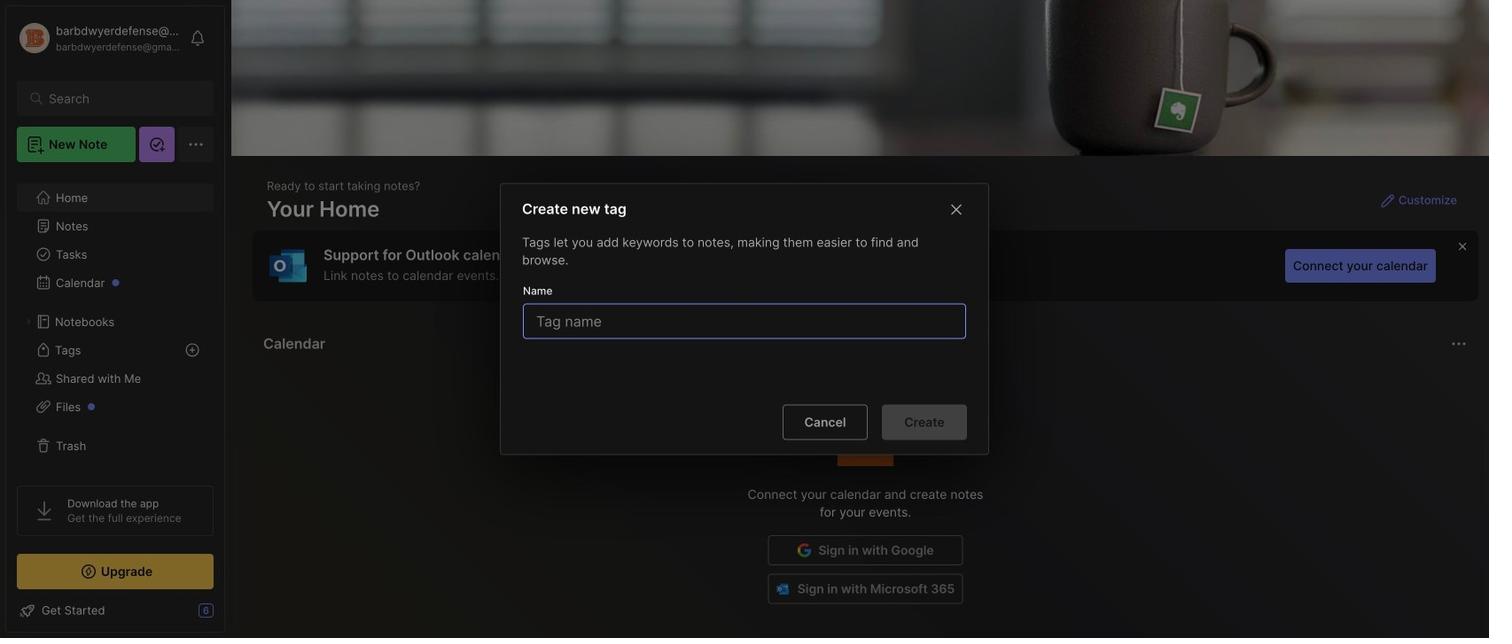 Task type: describe. For each thing, give the bounding box(es) containing it.
tree inside main element
[[6, 173, 224, 471]]

expand notebooks image
[[23, 317, 34, 327]]

Search text field
[[49, 90, 190, 107]]

main element
[[0, 0, 231, 639]]

Tag name text field
[[535, 305, 959, 338]]

none search field inside main element
[[49, 88, 190, 109]]



Task type: vqa. For each thing, say whether or not it's contained in the screenshot.
MAIN Element
yes



Task type: locate. For each thing, give the bounding box(es) containing it.
tree
[[6, 173, 224, 471]]

None search field
[[49, 88, 190, 109]]

close image
[[946, 199, 968, 220]]



